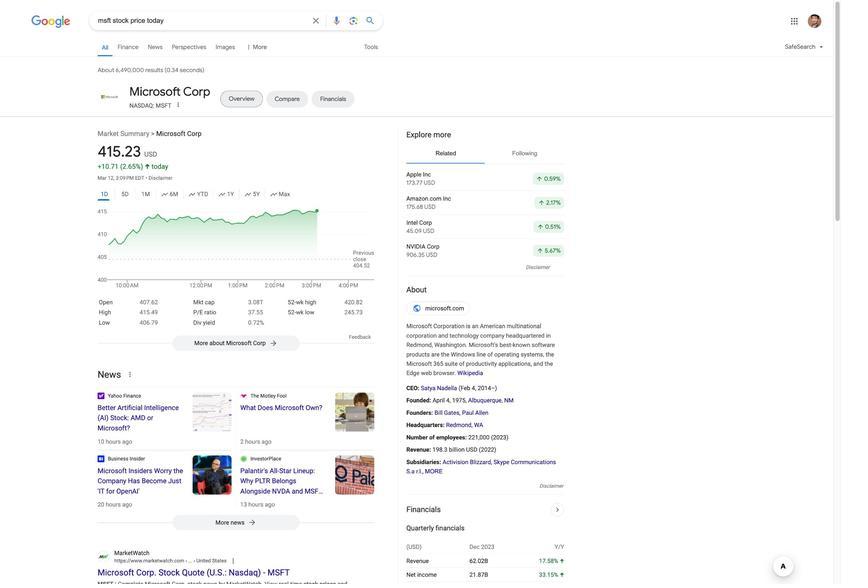 Task type: locate. For each thing, give the bounding box(es) containing it.
1 year element
[[219, 190, 234, 199]]

None text field
[[184, 559, 227, 565]]

6 months element
[[161, 190, 178, 199]]

group
[[98, 188, 375, 204]]

section
[[398, 127, 565, 585]]

None text field
[[114, 558, 227, 566]]

up by 2.65% element
[[120, 163, 150, 171]]

search by image image
[[349, 16, 359, 26]]

up by 33.15% element
[[539, 572, 565, 579]]

None search field
[[0, 10, 383, 30]]

navigation
[[0, 37, 834, 61]]

heading
[[130, 84, 210, 100], [407, 130, 565, 140], [407, 285, 565, 295], [98, 403, 184, 434], [241, 403, 327, 413], [98, 466, 184, 497], [241, 466, 327, 497]]

search by voice image
[[332, 16, 342, 26]]

more options image
[[174, 100, 183, 109], [175, 101, 182, 108]]

year to date element
[[189, 190, 208, 199]]

tab list
[[98, 85, 565, 110]]

thumbnail image for microsoft corp image
[[98, 90, 121, 104]]

5 years element
[[245, 190, 260, 199]]

tab panel
[[407, 167, 565, 263]]



Task type: describe. For each thing, give the bounding box(es) containing it.
about this result image
[[230, 557, 247, 567]]

Search text field
[[98, 16, 306, 27]]

up by 17.58% element
[[539, 558, 565, 565]]

google image
[[31, 15, 70, 28]]



Task type: vqa. For each thing, say whether or not it's contained in the screenshot.
navigation
yes



